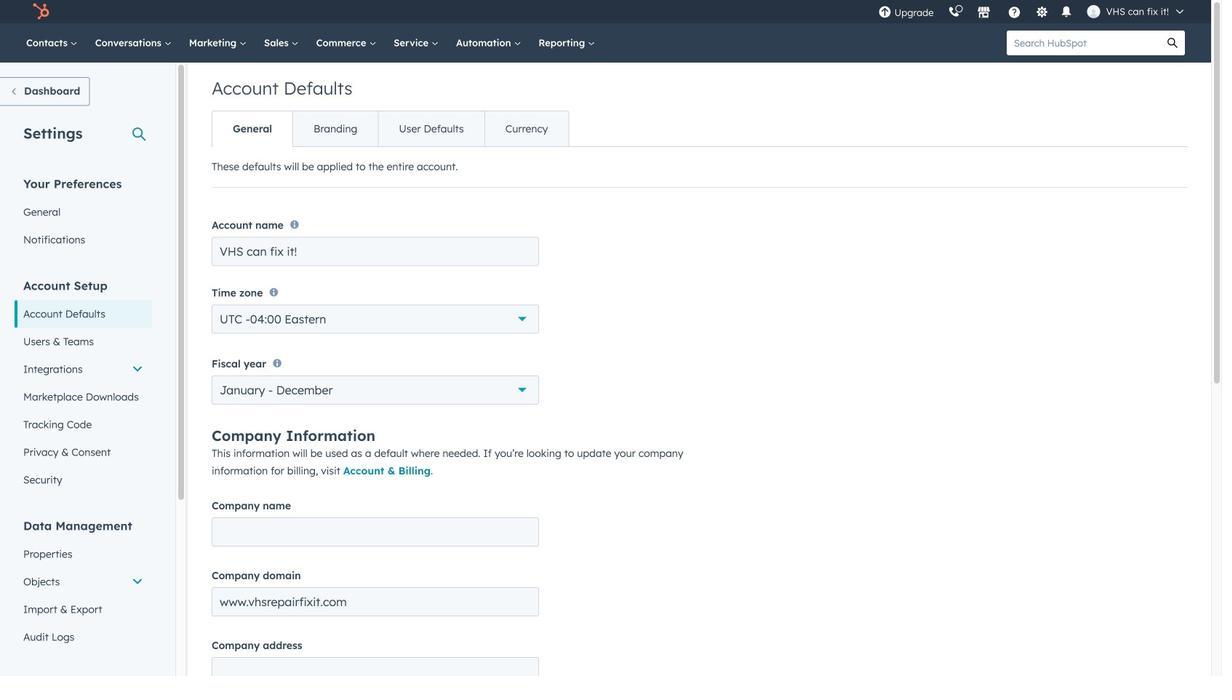 Task type: vqa. For each thing, say whether or not it's contained in the screenshot.
second Link opens in a new window icon from the bottom
no



Task type: describe. For each thing, give the bounding box(es) containing it.
terry turtle image
[[1088, 5, 1101, 18]]

data management element
[[15, 518, 152, 651]]



Task type: locate. For each thing, give the bounding box(es) containing it.
menu
[[872, 0, 1195, 23]]

marketplaces image
[[978, 7, 991, 20]]

None text field
[[212, 237, 539, 266], [212, 518, 539, 547], [212, 587, 539, 617], [212, 657, 539, 676], [212, 237, 539, 266], [212, 518, 539, 547], [212, 587, 539, 617], [212, 657, 539, 676]]

your preferences element
[[15, 176, 152, 254]]

Search HubSpot search field
[[1008, 31, 1161, 55]]

account setup element
[[15, 278, 152, 494]]

navigation
[[212, 111, 569, 147]]



